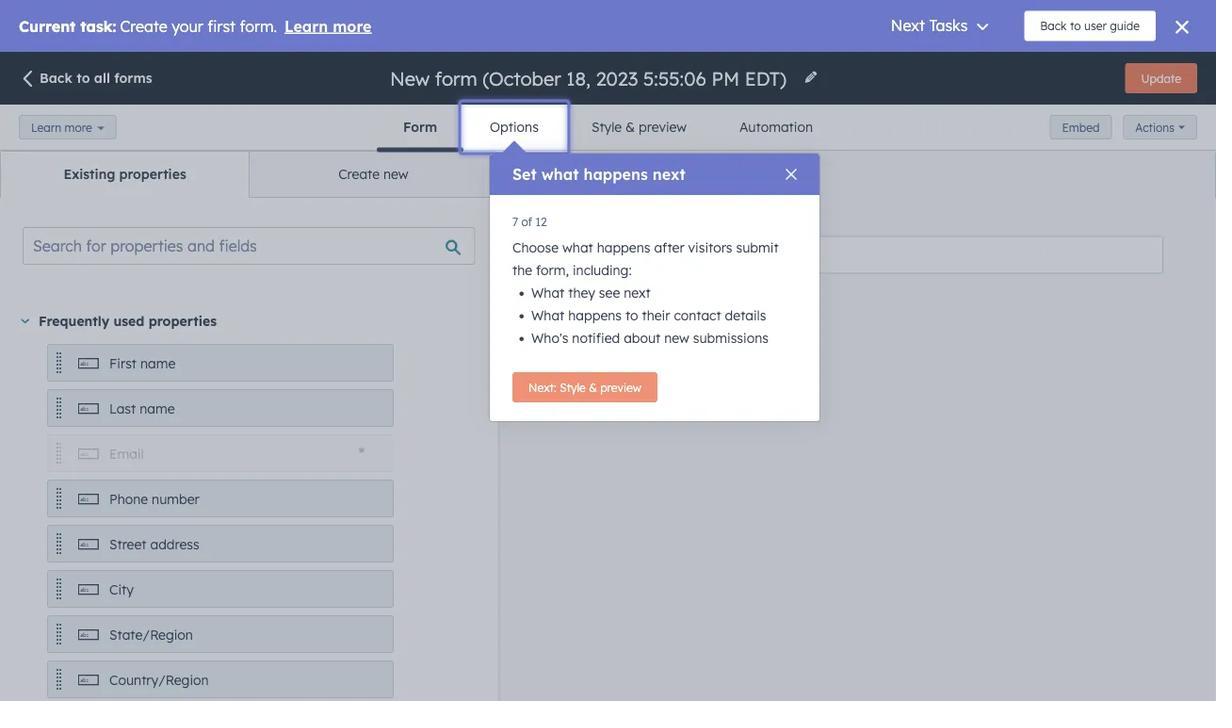 Task type: vqa. For each thing, say whether or not it's contained in the screenshot.
the right 'Start'
no



Task type: locate. For each thing, give the bounding box(es) containing it.
embed
[[1062, 120, 1100, 134]]

next: style & preview button
[[513, 372, 658, 402]]

happens up the notified
[[568, 307, 622, 324]]

details
[[725, 307, 766, 324]]

next down style & preview 'button'
[[653, 165, 686, 184]]

options
[[490, 119, 539, 135]]

1 vertical spatial style
[[560, 380, 586, 394]]

preview
[[639, 119, 687, 135], [600, 380, 642, 394]]

0 vertical spatial what
[[541, 165, 579, 184]]

existing
[[63, 166, 115, 182]]

properties right used
[[149, 313, 217, 329]]

0 vertical spatial new
[[383, 166, 409, 182]]

0 vertical spatial preview
[[639, 119, 687, 135]]

actions
[[1136, 120, 1175, 134]]

1 vertical spatial properties
[[149, 313, 217, 329]]

12
[[536, 214, 547, 228]]

new right create at the top of page
[[383, 166, 409, 182]]

style right next: at bottom left
[[560, 380, 586, 394]]

what inside choose what happens after visitors submit the form, including: what they see next what happens to their contact details who's notified about new submissions
[[563, 239, 593, 256]]

happens
[[584, 165, 648, 184], [597, 239, 651, 256], [568, 307, 622, 324]]

& down the notified
[[589, 380, 597, 394]]

create
[[338, 166, 380, 182]]

7
[[513, 214, 518, 228]]

name
[[140, 355, 176, 372], [140, 400, 175, 417]]

what up including: at top
[[563, 239, 593, 256]]

existing properties
[[63, 166, 186, 182]]

1 vertical spatial preview
[[600, 380, 642, 394]]

0 vertical spatial &
[[626, 119, 635, 135]]

of
[[522, 214, 532, 228]]

& inside next: style & preview button
[[589, 380, 597, 394]]

2 what from the top
[[531, 307, 565, 324]]

0 vertical spatial what
[[531, 285, 565, 301]]

happens down style & preview 'button'
[[584, 165, 648, 184]]

style & preview
[[592, 119, 687, 135]]

what right set
[[541, 165, 579, 184]]

next
[[653, 165, 686, 184], [624, 285, 651, 301]]

submissions
[[693, 330, 769, 346]]

name right last
[[140, 400, 175, 417]]

1 horizontal spatial new
[[664, 330, 690, 346]]

existing properties button
[[1, 152, 249, 197]]

properties right existing
[[119, 166, 186, 182]]

number
[[152, 491, 200, 507]]

to left their
[[626, 307, 638, 324]]

1 vertical spatial what
[[563, 239, 593, 256]]

next right see
[[624, 285, 651, 301]]

properties inside "dropdown button"
[[149, 313, 217, 329]]

style inside next: style & preview button
[[560, 380, 586, 394]]

navigation up search properties search field
[[0, 151, 498, 198]]

what
[[541, 165, 579, 184], [563, 239, 593, 256]]

choose what happens after visitors submit the form, including: what they see next what happens to their contact details who's notified about new submissions
[[513, 239, 779, 346]]

1 horizontal spatial style
[[592, 119, 622, 135]]

1 name from the top
[[140, 355, 176, 372]]

preview up set what happens next
[[639, 119, 687, 135]]

1 vertical spatial happens
[[597, 239, 651, 256]]

next inside choose what happens after visitors submit the form, including: what they see next what happens to their contact details who's notified about new submissions
[[624, 285, 651, 301]]

preview inside 'button'
[[639, 119, 687, 135]]

city
[[109, 581, 134, 598]]

properties
[[119, 166, 186, 182], [149, 313, 217, 329]]

style
[[592, 119, 622, 135], [560, 380, 586, 394]]

0 vertical spatial style
[[592, 119, 622, 135]]

form,
[[536, 262, 569, 278]]

forms
[[114, 70, 152, 86]]

caret image
[[21, 319, 29, 323]]

navigation containing form
[[377, 105, 839, 152]]

&
[[626, 119, 635, 135], [589, 380, 597, 394]]

0 vertical spatial next
[[653, 165, 686, 184]]

about
[[624, 330, 661, 346]]

& up set what happens next
[[626, 119, 635, 135]]

what
[[531, 285, 565, 301], [531, 307, 565, 324]]

1 vertical spatial next
[[624, 285, 651, 301]]

1 vertical spatial &
[[589, 380, 597, 394]]

learn more button
[[19, 115, 117, 139]]

what down the form,
[[531, 285, 565, 301]]

0 vertical spatial to
[[77, 70, 90, 86]]

all
[[94, 70, 110, 86]]

to inside page section element
[[77, 70, 90, 86]]

1 horizontal spatial to
[[626, 307, 638, 324]]

new
[[383, 166, 409, 182], [664, 330, 690, 346]]

name for first name
[[140, 355, 176, 372]]

navigation
[[377, 105, 839, 152], [0, 151, 498, 198]]

options button
[[464, 105, 565, 150]]

back to all forms link
[[19, 69, 152, 90]]

style inside style & preview 'button'
[[592, 119, 622, 135]]

7 of 12
[[513, 214, 547, 228]]

2 name from the top
[[140, 400, 175, 417]]

page section element
[[0, 52, 1216, 152]]

0 vertical spatial happens
[[584, 165, 648, 184]]

form button
[[377, 105, 464, 152]]

preview down about
[[600, 380, 642, 394]]

update
[[1142, 71, 1182, 85]]

0 horizontal spatial next
[[624, 285, 651, 301]]

visitors
[[688, 239, 733, 256]]

more
[[65, 120, 92, 134]]

0 horizontal spatial style
[[560, 380, 586, 394]]

0 vertical spatial name
[[140, 355, 176, 372]]

None field
[[388, 65, 792, 91]]

next: style & preview
[[529, 380, 642, 394]]

notified
[[572, 330, 620, 346]]

submit
[[736, 239, 779, 256]]

style up set what happens next
[[592, 119, 622, 135]]

phone number
[[109, 491, 200, 507]]

who's
[[531, 330, 569, 346]]

name right first
[[140, 355, 176, 372]]

1 horizontal spatial &
[[626, 119, 635, 135]]

1 vertical spatial to
[[626, 307, 638, 324]]

the
[[513, 262, 532, 278]]

happens up including: at top
[[597, 239, 651, 256]]

learn more
[[31, 120, 92, 134]]

see
[[599, 285, 620, 301]]

state/region
[[109, 627, 193, 643]]

new down contact
[[664, 330, 690, 346]]

to
[[77, 70, 90, 86], [626, 307, 638, 324]]

including:
[[573, 262, 632, 278]]

actions button
[[1123, 115, 1198, 140]]

navigation up set what happens next
[[377, 105, 839, 152]]

1 vertical spatial new
[[664, 330, 690, 346]]

0 horizontal spatial &
[[589, 380, 597, 394]]

0 horizontal spatial new
[[383, 166, 409, 182]]

to left all
[[77, 70, 90, 86]]

what up who's
[[531, 307, 565, 324]]

1 vertical spatial what
[[531, 307, 565, 324]]

1 vertical spatial name
[[140, 400, 175, 417]]

0 vertical spatial properties
[[119, 166, 186, 182]]

new inside button
[[383, 166, 409, 182]]

country/region
[[109, 672, 209, 688]]

first name
[[109, 355, 176, 372]]

they
[[568, 285, 595, 301]]

name for last name
[[140, 400, 175, 417]]

0 horizontal spatial to
[[77, 70, 90, 86]]



Task type: describe. For each thing, give the bounding box(es) containing it.
& inside style & preview 'button'
[[626, 119, 635, 135]]

street address
[[109, 536, 200, 553]]

phone
[[109, 491, 148, 507]]

form
[[403, 119, 437, 135]]

1 what from the top
[[531, 285, 565, 301]]

set
[[513, 165, 537, 184]]

after
[[654, 239, 685, 256]]

used
[[113, 313, 145, 329]]

search properties search field
[[23, 227, 476, 265]]

set what happens next
[[513, 165, 686, 184]]

frequently
[[39, 313, 109, 329]]

their
[[642, 307, 670, 324]]

contact
[[674, 307, 721, 324]]

navigation containing existing properties
[[0, 151, 498, 198]]

last
[[109, 400, 136, 417]]

happens for after
[[597, 239, 651, 256]]

navigation inside page section element
[[377, 105, 839, 152]]

back to all forms
[[40, 70, 152, 86]]

to inside choose what happens after visitors submit the form, including: what they see next what happens to their contact details who's notified about new submissions
[[626, 307, 638, 324]]

none field inside page section element
[[388, 65, 792, 91]]

street
[[109, 536, 147, 553]]

close image
[[786, 169, 797, 180]]

frequently used properties
[[39, 313, 217, 329]]

embed button
[[1050, 115, 1112, 139]]

address
[[150, 536, 200, 553]]

first
[[109, 355, 137, 372]]

properties inside button
[[119, 166, 186, 182]]

create new button
[[249, 152, 497, 197]]

next:
[[529, 380, 557, 394]]

happens for next
[[584, 165, 648, 184]]

back
[[40, 70, 72, 86]]

preview inside button
[[600, 380, 642, 394]]

what for choose
[[563, 239, 593, 256]]

last name
[[109, 400, 175, 417]]

create new
[[338, 166, 409, 182]]

new inside choose what happens after visitors submit the form, including: what they see next what happens to their contact details who's notified about new submissions
[[664, 330, 690, 346]]

what for set
[[541, 165, 579, 184]]

1 horizontal spatial next
[[653, 165, 686, 184]]

2 vertical spatial happens
[[568, 307, 622, 324]]

style & preview button
[[565, 105, 713, 150]]

frequently used properties button
[[20, 310, 475, 333]]

update button
[[1126, 63, 1198, 93]]

automation button
[[713, 105, 839, 150]]

automation
[[740, 119, 813, 135]]

learn
[[31, 120, 61, 134]]

choose
[[513, 239, 559, 256]]



